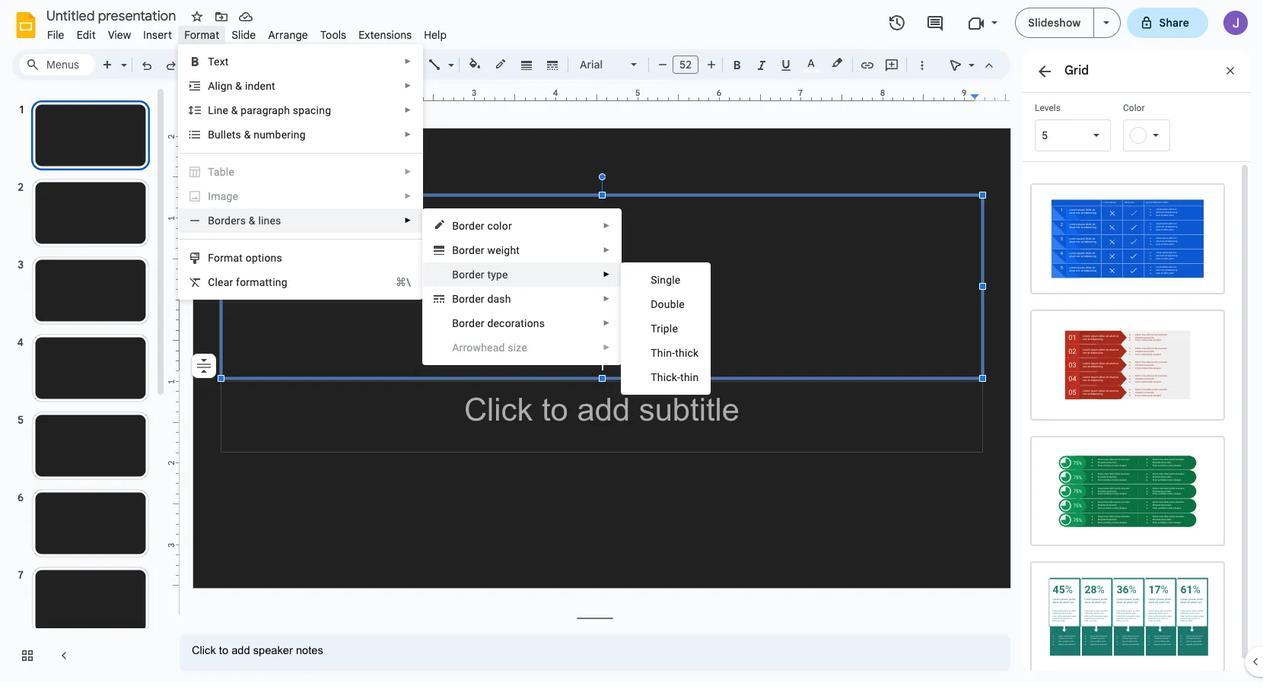 Task type: describe. For each thing, give the bounding box(es) containing it.
spacing
[[293, 104, 331, 116]]

arrow
[[452, 342, 481, 354]]

l
[[208, 104, 214, 116]]

presentation options image
[[1103, 21, 1109, 24]]

thic
[[651, 371, 672, 384]]

borders & lines q element
[[208, 215, 286, 227]]

border dash option
[[544, 54, 561, 75]]

d
[[651, 298, 658, 311]]

border color c element
[[452, 220, 517, 232]]

t for ype
[[487, 269, 491, 281]]

eight
[[496, 244, 520, 257]]

thic k -thin
[[651, 371, 699, 384]]

arial
[[580, 58, 603, 72]]

olor
[[493, 220, 512, 232]]

option group inside grid section
[[1023, 162, 1239, 680]]

extensions menu item
[[353, 26, 418, 44]]

lines
[[258, 215, 281, 227]]

& right ine
[[231, 104, 238, 116]]

Five rounded-edged rows of information with percentages and two columns of bulleted details. Accent color: #0f9d58, close to green 11. radio
[[1023, 428, 1233, 554]]

text
[[208, 56, 229, 68]]

Menus field
[[19, 54, 95, 75]]

d ouble
[[651, 298, 685, 311]]

file menu item
[[41, 26, 71, 44]]

help menu item
[[418, 26, 453, 44]]

clear formatting c element
[[208, 276, 292, 288]]

bulle
[[208, 129, 232, 141]]

lear
[[215, 276, 233, 288]]

s ingle
[[651, 274, 681, 286]]

border type t element
[[452, 269, 513, 281]]

grid
[[1065, 63, 1089, 78]]

b
[[452, 317, 459, 330]]

format options \ element
[[208, 252, 287, 264]]

levels list box
[[1035, 102, 1111, 151]]

menu bar banner
[[0, 0, 1264, 684]]

arrange
[[268, 28, 308, 42]]

menu bar inside menu bar banner
[[41, 20, 453, 45]]

table menu item
[[188, 164, 412, 180]]

► for 'borders & lines q' element
[[404, 216, 412, 225]]

& left the "lines"
[[249, 215, 256, 227]]

border decorations o element
[[452, 317, 550, 330]]

slide menu item
[[226, 26, 262, 44]]

ingle
[[657, 274, 681, 286]]

menu containing border
[[402, 8, 622, 684]]

slideshow button
[[1016, 8, 1094, 38]]

► for bullets & numbering t element
[[404, 130, 412, 139]]

border t ype
[[452, 269, 508, 281]]

help
[[424, 28, 447, 42]]

border c olor
[[452, 220, 512, 232]]

grid application
[[0, 0, 1264, 684]]

t riple
[[651, 323, 678, 335]]

slide
[[232, 28, 256, 42]]

borders & lines
[[208, 215, 281, 227]]

& right 's'
[[244, 129, 251, 141]]

riple
[[657, 323, 678, 335]]

► for "border dash d" element
[[603, 295, 611, 303]]

insert
[[143, 28, 172, 42]]

view menu item
[[102, 26, 137, 44]]

► for align & indent a "element"
[[404, 81, 412, 90]]

& right the lign
[[235, 80, 242, 92]]

5
[[1042, 129, 1048, 142]]

fill color: transparent image
[[466, 54, 484, 74]]

menu containing text
[[178, 44, 423, 300]]

ouble
[[658, 298, 685, 311]]

border w eight
[[452, 244, 520, 257]]

bor
[[452, 293, 469, 305]]

text s element
[[208, 56, 233, 68]]

i
[[208, 190, 211, 202]]

text color image
[[803, 54, 820, 72]]

format for format options
[[208, 252, 243, 264]]

n
[[666, 347, 672, 359]]

Five rows of information with check marks and details. Accent color: #4285f4, close to cornflower blue. radio
[[1023, 176, 1233, 302]]

arrow h ead size
[[452, 342, 527, 354]]

main toolbar
[[94, 53, 934, 78]]

Five columns of information with percentages and arrows pointing down towards bulleted details. Accent color: #26a69a, close to green 11. radio
[[1023, 554, 1233, 680]]

menu item for bor d er dash
[[452, 340, 611, 355]]

double d element
[[651, 298, 685, 311]]

extensions
[[359, 28, 412, 42]]

- for thin
[[677, 371, 681, 384]]

border dash d element
[[452, 293, 516, 305]]

Font size field
[[673, 56, 705, 78]]

options
[[246, 252, 282, 264]]

border weight w element
[[452, 244, 525, 257]]

► for border weight w element at the left top of page
[[603, 246, 611, 254]]

option inside grid application
[[192, 354, 216, 378]]

s
[[236, 129, 241, 141]]

color button
[[1123, 102, 1200, 151]]

- for thick
[[672, 347, 675, 359]]

format for format
[[184, 28, 220, 42]]

h
[[481, 342, 487, 354]]



Task type: locate. For each thing, give the bounding box(es) containing it.
⌘backslash element
[[377, 275, 411, 290]]

age
[[220, 190, 238, 202]]

new slide with layout image
[[117, 55, 127, 60]]

levels
[[1035, 103, 1061, 113]]

mode and view toolbar
[[944, 49, 1002, 80]]

decorations
[[487, 317, 545, 330]]

t
[[232, 129, 236, 141], [487, 269, 491, 281]]

select line image
[[445, 55, 454, 60]]

Rename text field
[[41, 6, 185, 24]]

shrink text on overflow image
[[193, 355, 215, 377]]

► for text s element
[[404, 57, 412, 65]]

1 vertical spatial border
[[452, 244, 485, 257]]

border up d
[[452, 269, 485, 281]]

menu bar containing file
[[41, 20, 453, 45]]

thick
[[675, 347, 699, 359]]

0 vertical spatial -
[[672, 347, 675, 359]]

slideshow
[[1029, 16, 1081, 30]]

0 vertical spatial border
[[452, 220, 485, 232]]

c lear formatting
[[208, 276, 288, 288]]

border color: transparent image
[[492, 54, 510, 74]]

thi
[[651, 347, 666, 359]]

left margin image
[[194, 89, 234, 100]]

grid section
[[1023, 49, 1251, 680]]

border left the w
[[452, 244, 485, 257]]

1 vertical spatial menu item
[[452, 340, 611, 355]]

menu item down decorations
[[452, 340, 611, 355]]

option group
[[1023, 162, 1239, 680]]

thin-thick n element
[[651, 347, 699, 359]]

font list. arial selected. option
[[580, 54, 622, 75]]

format inside menu item
[[184, 28, 220, 42]]

1 border from the top
[[452, 220, 485, 232]]

0 horizontal spatial menu item
[[179, 184, 423, 209]]

s
[[651, 274, 657, 286]]

►
[[404, 57, 412, 65], [404, 81, 412, 90], [404, 106, 412, 114], [404, 130, 412, 139], [404, 167, 412, 176], [404, 192, 412, 200], [404, 216, 412, 225], [603, 221, 611, 230], [603, 246, 611, 254], [603, 270, 611, 279], [603, 295, 611, 303], [603, 319, 611, 327], [603, 343, 611, 352]]

menu containing s
[[621, 263, 711, 395]]

view
[[108, 28, 131, 42]]

► for the line & paragraph spacing l element
[[404, 106, 412, 114]]

ype
[[491, 269, 508, 281]]

navigation inside grid application
[[0, 86, 167, 684]]

edit
[[77, 28, 96, 42]]

c
[[487, 220, 493, 232]]

⌘\
[[396, 276, 411, 288]]

tools menu item
[[314, 26, 353, 44]]

c
[[208, 276, 215, 288]]

w
[[487, 244, 496, 257]]

format menu item
[[178, 26, 226, 44]]

menu item containing arrow
[[452, 340, 611, 355]]

rder
[[465, 317, 485, 330]]

color
[[1123, 103, 1145, 113]]

1 vertical spatial -
[[677, 371, 681, 384]]

3 border from the top
[[452, 269, 485, 281]]

► for border color c element at left top
[[603, 221, 611, 230]]

triple t element
[[651, 323, 678, 335]]

a lign & indent
[[208, 80, 275, 92]]

1 vertical spatial t
[[487, 269, 491, 281]]

b o rder decorations
[[452, 317, 545, 330]]

size
[[508, 342, 527, 354]]

paragraph
[[241, 104, 290, 116]]

lign
[[215, 80, 233, 92]]

menu
[[402, 8, 622, 684], [178, 44, 423, 300], [621, 263, 711, 395]]

right margin image
[[971, 89, 1011, 100]]

arrowhead size h element
[[452, 342, 532, 354]]

er
[[475, 293, 485, 305]]

1 horizontal spatial menu item
[[452, 340, 611, 355]]

► for image m element
[[404, 192, 412, 200]]

single s element
[[651, 274, 681, 286]]

image m element
[[208, 190, 243, 202]]

borders
[[208, 215, 246, 227]]

1 vertical spatial format
[[208, 252, 243, 264]]

navigation
[[0, 86, 167, 684]]

table 2 element
[[208, 166, 239, 178]]

border for border c olor
[[452, 220, 485, 232]]

arrange menu item
[[262, 26, 314, 44]]

menu bar
[[41, 20, 453, 45]]

0 horizontal spatial -
[[672, 347, 675, 359]]

- right thic
[[677, 371, 681, 384]]

formatting
[[236, 276, 288, 288]]

bulle t s & numbering
[[208, 129, 306, 141]]

ine
[[214, 104, 228, 116]]

t for s
[[232, 129, 236, 141]]

-
[[672, 347, 675, 359], [677, 371, 681, 384]]

thick-thin k element
[[651, 371, 699, 384]]

border for border t ype
[[452, 269, 485, 281]]

format options
[[208, 252, 282, 264]]

i m age
[[208, 190, 238, 202]]

t
[[651, 323, 657, 335]]

► for table 2 element
[[404, 167, 412, 176]]

border for border w eight
[[452, 244, 485, 257]]

border left 'c'
[[452, 220, 485, 232]]

align & indent a element
[[208, 80, 280, 92]]

menu item
[[179, 184, 423, 209], [452, 340, 611, 355]]

tools
[[320, 28, 346, 42]]

0 vertical spatial format
[[184, 28, 220, 42]]

option
[[192, 354, 216, 378]]

o
[[459, 317, 465, 330]]

1 horizontal spatial -
[[677, 371, 681, 384]]

thi n -thick
[[651, 347, 699, 359]]

a
[[208, 80, 215, 92]]

Five rows of information with arrow shape pointing rightward towards details. Accent color: #db4437, close to light red berry 1. radio
[[1023, 302, 1233, 428]]

l ine & paragraph spacing
[[208, 104, 331, 116]]

table
[[208, 166, 234, 178]]

dash
[[487, 293, 511, 305]]

share
[[1160, 16, 1190, 30]]

1 horizontal spatial t
[[487, 269, 491, 281]]

menu item containing i
[[179, 184, 423, 209]]

border weight option
[[518, 54, 535, 75]]

m
[[211, 190, 220, 202]]

thin
[[681, 371, 699, 384]]

k
[[672, 371, 677, 384]]

numbering
[[254, 129, 306, 141]]

format up lear
[[208, 252, 243, 264]]

menu item for bulle t s & numbering
[[179, 184, 423, 209]]

file
[[47, 28, 64, 42]]

&
[[235, 80, 242, 92], [231, 104, 238, 116], [244, 129, 251, 141], [249, 215, 256, 227]]

share button
[[1127, 8, 1209, 38]]

► inside table menu item
[[404, 167, 412, 176]]

border
[[452, 220, 485, 232], [452, 244, 485, 257], [452, 269, 485, 281]]

bullets & numbering t element
[[208, 129, 310, 141]]

highlight color image
[[829, 54, 846, 72]]

2 vertical spatial border
[[452, 269, 485, 281]]

indent
[[245, 80, 275, 92]]

ead
[[487, 342, 505, 354]]

2 border from the top
[[452, 244, 485, 257]]

edit menu item
[[71, 26, 102, 44]]

0 horizontal spatial t
[[232, 129, 236, 141]]

- right the thi at right bottom
[[672, 347, 675, 359]]

live pointer settings image
[[965, 55, 975, 60]]

d
[[469, 293, 475, 305]]

format down the star checkbox
[[184, 28, 220, 42]]

insert menu item
[[137, 26, 178, 44]]

0 vertical spatial t
[[232, 129, 236, 141]]

line & paragraph spacing l element
[[208, 104, 336, 116]]

0 vertical spatial menu item
[[179, 184, 423, 209]]

format
[[184, 28, 220, 42], [208, 252, 243, 264]]

Star checkbox
[[186, 6, 208, 27]]

menu item down table menu item
[[179, 184, 423, 209]]

bor d er dash
[[452, 293, 511, 305]]

Font size text field
[[674, 56, 698, 74]]



Task type: vqa. For each thing, say whether or not it's contained in the screenshot.
TEMPLATE GALLERY
no



